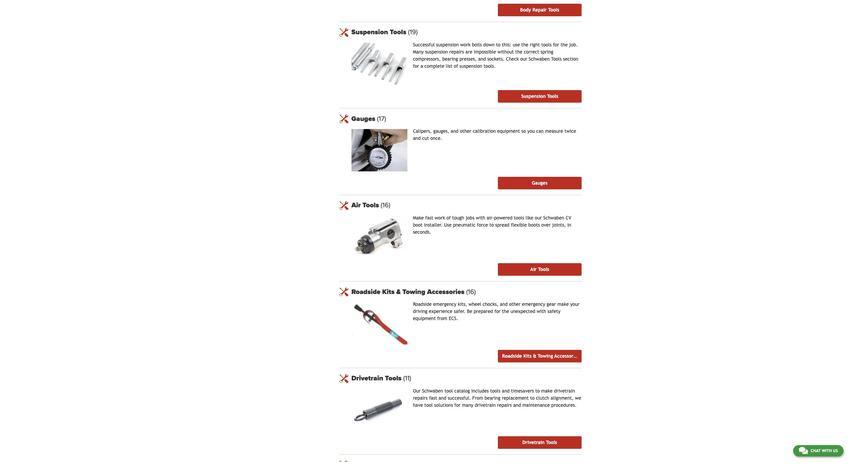 Task type: vqa. For each thing, say whether or not it's contained in the screenshot.
the top TOOLS & STORAGE
no



Task type: locate. For each thing, give the bounding box(es) containing it.
1 vertical spatial bearing
[[485, 395, 500, 401]]

roadside emergency kits, wheel chocks, and other emergency gear make your driving experience safer. be prepared for the unexpected with safety equipment from ecs.
[[413, 302, 580, 321]]

1 horizontal spatial with
[[537, 309, 546, 314]]

body repair tools link
[[498, 4, 581, 16]]

0 vertical spatial drivetrain tools
[[351, 375, 403, 383]]

successful
[[413, 42, 435, 47]]

with left safety at the right of the page
[[537, 309, 546, 314]]

body repair tools
[[520, 7, 559, 12]]

drivetrain tools link
[[351, 375, 581, 383], [498, 437, 581, 449]]

kits for bottom roadside kits & towing accessories 'link'
[[523, 353, 532, 359]]

0 vertical spatial of
[[454, 63, 458, 69]]

for left a
[[413, 63, 419, 69]]

suspension tools link
[[351, 28, 581, 36], [498, 90, 581, 103]]

work inside make fast work of tough jobs with air-powered tools like our schwaben cv boot installer. use pneumatic force to spread flexible boots over joints, in seconds.
[[435, 215, 445, 221]]

0 vertical spatial make
[[557, 302, 569, 307]]

2 vertical spatial roadside
[[502, 353, 522, 359]]

schwaben up joints,
[[543, 215, 564, 221]]

comments image
[[799, 447, 808, 455]]

1 horizontal spatial make
[[557, 302, 569, 307]]

0 vertical spatial drivetrain tools link
[[351, 375, 581, 383]]

1 horizontal spatial equipment
[[497, 129, 520, 134]]

2 vertical spatial suspension
[[460, 63, 482, 69]]

1 horizontal spatial accessories
[[554, 353, 580, 359]]

to down air- at the top right
[[489, 222, 494, 228]]

1 vertical spatial air
[[530, 267, 537, 272]]

drivetrain
[[554, 388, 575, 394], [475, 403, 496, 408]]

and right gauges,
[[451, 129, 458, 134]]

fast up solutions on the right bottom of page
[[429, 395, 437, 401]]

our up boots
[[535, 215, 542, 221]]

0 vertical spatial &
[[396, 288, 401, 296]]

emergency up experience
[[433, 302, 456, 307]]

the
[[521, 42, 528, 47], [561, 42, 568, 47], [515, 49, 522, 55], [502, 309, 509, 314]]

1 vertical spatial schwaben
[[543, 215, 564, 221]]

driving
[[413, 309, 427, 314]]

0 horizontal spatial with
[[476, 215, 485, 221]]

1 horizontal spatial gauges
[[532, 180, 548, 186]]

suspension tools
[[351, 28, 408, 36], [521, 94, 558, 99]]

1 vertical spatial equipment
[[413, 316, 436, 321]]

tools up flexible
[[514, 215, 524, 221]]

experience
[[429, 309, 452, 314]]

1 horizontal spatial drivetrain
[[554, 388, 575, 394]]

2 emergency from the left
[[522, 302, 545, 307]]

0 horizontal spatial our
[[520, 56, 527, 62]]

2 horizontal spatial tools
[[541, 42, 552, 47]]

0 horizontal spatial equipment
[[413, 316, 436, 321]]

the left unexpected
[[502, 309, 509, 314]]

0 vertical spatial accessories
[[427, 288, 464, 296]]

of inside the successful suspension work boils down to this: use the right tools for the job. many suspension repairs are impossible without the correct spring compressors, bearing presses, and sockets. check our schwaben tools section for a complete list of suspension tools.
[[454, 63, 458, 69]]

0 vertical spatial gauges
[[351, 115, 377, 123]]

bearing down includes
[[485, 395, 500, 401]]

with up 'force'
[[476, 215, 485, 221]]

towing
[[402, 288, 425, 296], [538, 353, 553, 359]]

gauges link
[[351, 115, 581, 123], [498, 177, 581, 189]]

repairs up have
[[413, 395, 428, 401]]

this:
[[502, 42, 511, 47]]

many
[[462, 403, 473, 408]]

work up 'are'
[[460, 42, 471, 47]]

gauges
[[351, 115, 377, 123], [532, 180, 548, 186]]

2 horizontal spatial roadside
[[502, 353, 522, 359]]

air tools link
[[351, 201, 581, 210], [498, 263, 581, 276]]

bearing
[[442, 56, 458, 62], [485, 395, 500, 401]]

and inside the successful suspension work boils down to this: use the right tools for the job. many suspension repairs are impossible without the correct spring compressors, bearing presses, and sockets. check our schwaben tools section for a complete list of suspension tools.
[[478, 56, 486, 62]]

1 vertical spatial our
[[535, 215, 542, 221]]

powered
[[494, 215, 513, 221]]

& inside 'link'
[[533, 353, 536, 359]]

work inside the successful suspension work boils down to this: use the right tools for the job. many suspension repairs are impossible without the correct spring compressors, bearing presses, and sockets. check our schwaben tools section for a complete list of suspension tools.
[[460, 42, 471, 47]]

schwaben inside the successful suspension work boils down to this: use the right tools for the job. many suspension repairs are impossible without the correct spring compressors, bearing presses, and sockets. check our schwaben tools section for a complete list of suspension tools.
[[529, 56, 550, 62]]

1 horizontal spatial roadside kits & towing accessories
[[502, 353, 580, 359]]

timesavers
[[511, 388, 534, 394]]

1 horizontal spatial our
[[535, 215, 542, 221]]

for inside roadside emergency kits, wheel chocks, and other emergency gear make your driving experience safer. be prepared for the unexpected with safety equipment from ecs.
[[494, 309, 501, 314]]

1 horizontal spatial kits
[[523, 353, 532, 359]]

0 horizontal spatial roadside kits & towing accessories
[[351, 288, 466, 296]]

1 horizontal spatial other
[[509, 302, 521, 307]]

joints,
[[552, 222, 566, 228]]

0 vertical spatial repairs
[[449, 49, 464, 55]]

chat with us
[[811, 449, 838, 454]]

kits
[[382, 288, 395, 296], [523, 353, 532, 359]]

accessories for topmost roadside kits & towing accessories 'link'
[[427, 288, 464, 296]]

to left 'this:'
[[496, 42, 500, 47]]

1 vertical spatial suspension tools
[[521, 94, 558, 99]]

1 vertical spatial drivetrain tools
[[522, 440, 557, 445]]

towing inside 'link'
[[538, 353, 553, 359]]

0 horizontal spatial drivetrain
[[475, 403, 496, 408]]

includes
[[471, 388, 489, 394]]

drivetrain
[[351, 375, 383, 383], [522, 440, 545, 445]]

force
[[477, 222, 488, 228]]

bearing inside our schwaben tool catalog includes tools and timesavers to make drivetrain repairs fast and successful. from bearing replacement to clutch alignment, we have tool solutions for many drivetrain repairs and maintenance procedures.
[[485, 395, 500, 401]]

1 horizontal spatial roadside
[[413, 302, 432, 307]]

1 horizontal spatial tools
[[514, 215, 524, 221]]

fast inside our schwaben tool catalog includes tools and timesavers to make drivetrain repairs fast and successful. from bearing replacement to clutch alignment, we have tool solutions for many drivetrain repairs and maintenance procedures.
[[429, 395, 437, 401]]

check
[[506, 56, 519, 62]]

towing for bottom roadside kits & towing accessories 'link'
[[538, 353, 553, 359]]

successful suspension work boils down to this: use the right tools for the job. many suspension repairs are impossible without the correct spring compressors, bearing presses, and sockets. check our schwaben tools section for a complete list of suspension tools.
[[413, 42, 578, 69]]

bearing up list
[[442, 56, 458, 62]]

0 vertical spatial kits
[[382, 288, 395, 296]]

equipment down driving
[[413, 316, 436, 321]]

0 vertical spatial tools
[[541, 42, 552, 47]]

0 horizontal spatial gauges
[[351, 115, 377, 123]]

air tools
[[351, 201, 381, 210], [530, 267, 549, 272]]

0 vertical spatial with
[[476, 215, 485, 221]]

other left calibration
[[460, 129, 471, 134]]

tools
[[548, 7, 559, 12], [390, 28, 406, 36], [551, 56, 562, 62], [547, 94, 558, 99], [362, 201, 379, 210], [538, 267, 549, 272], [385, 375, 402, 383], [546, 440, 557, 445]]

roadside kits & towing accessories thumbnail image image
[[351, 302, 408, 345]]

1 vertical spatial accessories
[[554, 353, 580, 359]]

equipment inside roadside emergency kits, wheel chocks, and other emergency gear make your driving experience safer. be prepared for the unexpected with safety equipment from ecs.
[[413, 316, 436, 321]]

schwaben inside make fast work of tough jobs with air-powered tools like our schwaben cv boot installer. use pneumatic force to spread flexible boots over joints, in seconds.
[[543, 215, 564, 221]]

0 vertical spatial air tools
[[351, 201, 381, 210]]

1 horizontal spatial of
[[454, 63, 458, 69]]

0 horizontal spatial bearing
[[442, 56, 458, 62]]

1 vertical spatial drivetrain tools link
[[498, 437, 581, 449]]

be
[[467, 309, 472, 314]]

0 horizontal spatial &
[[396, 288, 401, 296]]

for down chocks,
[[494, 309, 501, 314]]

make inside our schwaben tool catalog includes tools and timesavers to make drivetrain repairs fast and successful. from bearing replacement to clutch alignment, we have tool solutions for many drivetrain repairs and maintenance procedures.
[[541, 388, 553, 394]]

of inside make fast work of tough jobs with air-powered tools like our schwaben cv boot installer. use pneumatic force to spread flexible boots over joints, in seconds.
[[446, 215, 451, 221]]

gear
[[547, 302, 556, 307]]

tool up 'successful.'
[[445, 388, 453, 394]]

of up use
[[446, 215, 451, 221]]

suspension down the presses,
[[460, 63, 482, 69]]

2 vertical spatial repairs
[[497, 403, 512, 408]]

emergency up unexpected
[[522, 302, 545, 307]]

1 vertical spatial &
[[533, 353, 536, 359]]

use
[[444, 222, 452, 228]]

0 horizontal spatial accessories
[[427, 288, 464, 296]]

tools inside make fast work of tough jobs with air-powered tools like our schwaben cv boot installer. use pneumatic force to spread flexible boots over joints, in seconds.
[[514, 215, 524, 221]]

bearing inside the successful suspension work boils down to this: use the right tools for the job. many suspension repairs are impossible without the correct spring compressors, bearing presses, and sockets. check our schwaben tools section for a complete list of suspension tools.
[[442, 56, 458, 62]]

roadside kits & towing accessories link
[[351, 288, 581, 296], [498, 350, 581, 363]]

0 vertical spatial bearing
[[442, 56, 458, 62]]

our
[[520, 56, 527, 62], [535, 215, 542, 221]]

roadside
[[351, 288, 380, 296], [413, 302, 432, 307], [502, 353, 522, 359]]

kits inside 'link'
[[523, 353, 532, 359]]

1 vertical spatial gauges link
[[498, 177, 581, 189]]

sockets.
[[487, 56, 505, 62]]

body
[[520, 7, 531, 12]]

equipment
[[497, 129, 520, 134], [413, 316, 436, 321]]

our down correct
[[520, 56, 527, 62]]

1 horizontal spatial bearing
[[485, 395, 500, 401]]

suspension up 'compressors,'
[[425, 49, 448, 55]]

schwaben right our
[[422, 388, 443, 394]]

suspension up list
[[436, 42, 459, 47]]

drivetrain up alignment, on the right bottom of page
[[554, 388, 575, 394]]

of
[[454, 63, 458, 69], [446, 215, 451, 221]]

0 vertical spatial equipment
[[497, 129, 520, 134]]

1 horizontal spatial suspension
[[521, 94, 546, 99]]

1 vertical spatial roadside
[[413, 302, 432, 307]]

complete
[[424, 63, 444, 69]]

1 vertical spatial air tools
[[530, 267, 549, 272]]

air tools thumbnail image image
[[351, 216, 408, 258]]

schwaben down correct
[[529, 56, 550, 62]]

our
[[413, 388, 421, 394]]

0 horizontal spatial suspension
[[351, 28, 388, 36]]

0 vertical spatial work
[[460, 42, 471, 47]]

pneumatic
[[453, 222, 475, 228]]

presses,
[[460, 56, 477, 62]]

0 horizontal spatial suspension tools
[[351, 28, 408, 36]]

tool
[[445, 388, 453, 394], [424, 403, 433, 408]]

0 horizontal spatial other
[[460, 129, 471, 134]]

roadside inside roadside kits & towing accessories 'link'
[[502, 353, 522, 359]]

2 vertical spatial tools
[[490, 388, 500, 394]]

0 horizontal spatial air
[[351, 201, 361, 210]]

list
[[446, 63, 452, 69]]

seconds.
[[413, 229, 431, 235]]

schwaben
[[529, 56, 550, 62], [543, 215, 564, 221], [422, 388, 443, 394]]

with left us
[[822, 449, 832, 454]]

0 horizontal spatial make
[[541, 388, 553, 394]]

repairs left 'are'
[[449, 49, 464, 55]]

drivetrain tools
[[351, 375, 403, 383], [522, 440, 557, 445]]

fast
[[425, 215, 433, 221], [429, 395, 437, 401]]

tools
[[541, 42, 552, 47], [514, 215, 524, 221], [490, 388, 500, 394]]

air
[[351, 201, 361, 210], [530, 267, 537, 272]]

1 horizontal spatial drivetrain
[[522, 440, 545, 445]]

other inside calipers, gauges, and other calibration equipment so you can measure twice and cut once.
[[460, 129, 471, 134]]

make up clutch
[[541, 388, 553, 394]]

in
[[567, 222, 571, 228]]

0 vertical spatial fast
[[425, 215, 433, 221]]

to inside make fast work of tough jobs with air-powered tools like our schwaben cv boot installer. use pneumatic force to spread flexible boots over joints, in seconds.
[[489, 222, 494, 228]]

0 horizontal spatial roadside
[[351, 288, 380, 296]]

chat with us link
[[793, 445, 844, 457]]

1 vertical spatial with
[[537, 309, 546, 314]]

over
[[541, 222, 551, 228]]

0 vertical spatial towing
[[402, 288, 425, 296]]

0 vertical spatial other
[[460, 129, 471, 134]]

emergency
[[433, 302, 456, 307], [522, 302, 545, 307]]

1 vertical spatial make
[[541, 388, 553, 394]]

other up unexpected
[[509, 302, 521, 307]]

accessories for bottom roadside kits & towing accessories 'link'
[[554, 353, 580, 359]]

0 horizontal spatial air tools
[[351, 201, 381, 210]]

0 vertical spatial suspension tools
[[351, 28, 408, 36]]

work up installer.
[[435, 215, 445, 221]]

0 vertical spatial tool
[[445, 388, 453, 394]]

1 vertical spatial other
[[509, 302, 521, 307]]

tools inside our schwaben tool catalog includes tools and timesavers to make drivetrain repairs fast and successful. from bearing replacement to clutch alignment, we have tool solutions for many drivetrain repairs and maintenance procedures.
[[490, 388, 500, 394]]

repairs down the replacement
[[497, 403, 512, 408]]

tools up spring
[[541, 42, 552, 47]]

catalog
[[454, 388, 470, 394]]

impossible
[[474, 49, 496, 55]]

1 vertical spatial repairs
[[413, 395, 428, 401]]

and down impossible
[[478, 56, 486, 62]]

make
[[557, 302, 569, 307], [541, 388, 553, 394]]

drivetrain down from
[[475, 403, 496, 408]]

1 horizontal spatial work
[[460, 42, 471, 47]]

make up safety at the right of the page
[[557, 302, 569, 307]]

other
[[460, 129, 471, 134], [509, 302, 521, 307]]

1 horizontal spatial &
[[533, 353, 536, 359]]

twice
[[564, 129, 576, 134]]

0 horizontal spatial tool
[[424, 403, 433, 408]]

1 horizontal spatial emergency
[[522, 302, 545, 307]]

of right list
[[454, 63, 458, 69]]

0 horizontal spatial emergency
[[433, 302, 456, 307]]

accessories inside 'link'
[[554, 353, 580, 359]]

tools right includes
[[490, 388, 500, 394]]

1 horizontal spatial repairs
[[449, 49, 464, 55]]

and right chocks,
[[500, 302, 508, 307]]

tool right have
[[424, 403, 433, 408]]

our schwaben tool catalog includes tools and timesavers to make drivetrain repairs fast and successful. from bearing replacement to clutch alignment, we have tool solutions for many drivetrain repairs and maintenance procedures.
[[413, 388, 581, 408]]

1 vertical spatial work
[[435, 215, 445, 221]]

0 vertical spatial schwaben
[[529, 56, 550, 62]]

1 vertical spatial kits
[[523, 353, 532, 359]]

0 horizontal spatial tools
[[490, 388, 500, 394]]

equipment left so
[[497, 129, 520, 134]]

make for roadside kits & towing accessories
[[557, 302, 569, 307]]

you
[[527, 129, 535, 134]]

our inside make fast work of tough jobs with air-powered tools like our schwaben cv boot installer. use pneumatic force to spread flexible boots over joints, in seconds.
[[535, 215, 542, 221]]

0 horizontal spatial of
[[446, 215, 451, 221]]

for down 'successful.'
[[454, 403, 461, 408]]

drivetrain tools thumbnail image image
[[351, 389, 408, 431]]

1 vertical spatial fast
[[429, 395, 437, 401]]

fast up installer.
[[425, 215, 433, 221]]

successful.
[[448, 395, 471, 401]]

make inside roadside emergency kits, wheel chocks, and other emergency gear make your driving experience safer. be prepared for the unexpected with safety equipment from ecs.
[[557, 302, 569, 307]]



Task type: describe. For each thing, give the bounding box(es) containing it.
roadside for topmost roadside kits & towing accessories 'link'
[[351, 288, 380, 296]]

tools inside the successful suspension work boils down to this: use the right tools for the job. many suspension repairs are impossible without the correct spring compressors, bearing presses, and sockets. check our schwaben tools section for a complete list of suspension tools.
[[551, 56, 562, 62]]

towing for topmost roadside kits & towing accessories 'link'
[[402, 288, 425, 296]]

1 vertical spatial suspension
[[425, 49, 448, 55]]

1 vertical spatial suspension
[[521, 94, 546, 99]]

a
[[421, 63, 423, 69]]

for up spring
[[553, 42, 559, 47]]

boots
[[528, 222, 540, 228]]

safety
[[548, 309, 561, 314]]

and up solutions on the right bottom of page
[[439, 395, 446, 401]]

from
[[472, 395, 483, 401]]

like
[[526, 215, 533, 221]]

make for drivetrain tools
[[541, 388, 553, 394]]

& for bottom roadside kits & towing accessories 'link'
[[533, 353, 536, 359]]

the inside roadside emergency kits, wheel chocks, and other emergency gear make your driving experience safer. be prepared for the unexpected with safety equipment from ecs.
[[502, 309, 509, 314]]

1 horizontal spatial tool
[[445, 388, 453, 394]]

air tools for bottom air tools link
[[530, 267, 549, 272]]

spread
[[495, 222, 509, 228]]

right
[[530, 42, 540, 47]]

0 vertical spatial roadside kits & towing accessories
[[351, 288, 466, 296]]

once.
[[430, 136, 442, 141]]

work for air tools
[[435, 215, 445, 221]]

with inside roadside emergency kits, wheel chocks, and other emergency gear make your driving experience safer. be prepared for the unexpected with safety equipment from ecs.
[[537, 309, 546, 314]]

calibration
[[473, 129, 496, 134]]

prepared
[[474, 309, 493, 314]]

cut
[[422, 136, 429, 141]]

for inside our schwaben tool catalog includes tools and timesavers to make drivetrain repairs fast and successful. from bearing replacement to clutch alignment, we have tool solutions for many drivetrain repairs and maintenance procedures.
[[454, 403, 461, 408]]

0 vertical spatial drivetrain
[[351, 375, 383, 383]]

fast inside make fast work of tough jobs with air-powered tools like our schwaben cv boot installer. use pneumatic force to spread flexible boots over joints, in seconds.
[[425, 215, 433, 221]]

are
[[465, 49, 472, 55]]

your
[[570, 302, 580, 307]]

1 vertical spatial drivetrain
[[475, 403, 496, 408]]

section
[[563, 56, 578, 62]]

us
[[833, 449, 838, 454]]

make fast work of tough jobs with air-powered tools like our schwaben cv boot installer. use pneumatic force to spread flexible boots over joints, in seconds.
[[413, 215, 571, 235]]

tough
[[452, 215, 464, 221]]

0 horizontal spatial repairs
[[413, 395, 428, 401]]

compressors,
[[413, 56, 441, 62]]

kits,
[[458, 302, 467, 307]]

boils
[[472, 42, 482, 47]]

0 vertical spatial suspension tools link
[[351, 28, 581, 36]]

flexible
[[511, 222, 527, 228]]

maintenance
[[522, 403, 550, 408]]

and inside roadside emergency kits, wheel chocks, and other emergency gear make your driving experience safer. be prepared for the unexpected with safety equipment from ecs.
[[500, 302, 508, 307]]

without
[[497, 49, 514, 55]]

air-
[[487, 215, 494, 221]]

air for bottom air tools link
[[530, 267, 537, 272]]

kits for topmost roadside kits & towing accessories 'link'
[[382, 288, 395, 296]]

the down use at top
[[515, 49, 522, 55]]

1 emergency from the left
[[433, 302, 456, 307]]

other inside roadside emergency kits, wheel chocks, and other emergency gear make your driving experience safer. be prepared for the unexpected with safety equipment from ecs.
[[509, 302, 521, 307]]

from
[[437, 316, 447, 321]]

so
[[521, 129, 526, 134]]

spring
[[541, 49, 553, 55]]

to up the maintenance
[[530, 395, 535, 401]]

have
[[413, 403, 423, 408]]

tools.
[[484, 63, 496, 69]]

0 vertical spatial suspension
[[436, 42, 459, 47]]

1 vertical spatial air tools link
[[498, 263, 581, 276]]

solutions
[[434, 403, 453, 408]]

use
[[513, 42, 520, 47]]

the left job.
[[561, 42, 568, 47]]

boot
[[413, 222, 423, 228]]

down
[[483, 42, 495, 47]]

1 horizontal spatial drivetrain tools
[[522, 440, 557, 445]]

2 horizontal spatial with
[[822, 449, 832, 454]]

work for suspension tools
[[460, 42, 471, 47]]

wheel
[[469, 302, 481, 307]]

0 vertical spatial air tools link
[[351, 201, 581, 210]]

gauges,
[[433, 129, 449, 134]]

0 vertical spatial suspension
[[351, 28, 388, 36]]

replacement
[[502, 395, 529, 401]]

1 vertical spatial roadside kits & towing accessories
[[502, 353, 580, 359]]

chat
[[811, 449, 821, 454]]

calipers,
[[413, 129, 432, 134]]

0 vertical spatial gauges link
[[351, 115, 581, 123]]

and down the replacement
[[513, 403, 521, 408]]

1 vertical spatial tool
[[424, 403, 433, 408]]

roadside inside roadside emergency kits, wheel chocks, and other emergency gear make your driving experience safer. be prepared for the unexpected with safety equipment from ecs.
[[413, 302, 432, 307]]

installer.
[[424, 222, 443, 228]]

with inside make fast work of tough jobs with air-powered tools like our schwaben cv boot installer. use pneumatic force to spread flexible boots over joints, in seconds.
[[476, 215, 485, 221]]

& for topmost roadside kits & towing accessories 'link'
[[396, 288, 401, 296]]

2 horizontal spatial repairs
[[497, 403, 512, 408]]

repairs inside the successful suspension work boils down to this: use the right tools for the job. many suspension repairs are impossible without the correct spring compressors, bearing presses, and sockets. check our schwaben tools section for a complete list of suspension tools.
[[449, 49, 464, 55]]

and up the replacement
[[502, 388, 510, 394]]

0 horizontal spatial drivetrain tools
[[351, 375, 403, 383]]

gauges thumbnail image image
[[351, 129, 408, 171]]

air tools for topmost air tools link
[[351, 201, 381, 210]]

the right use at top
[[521, 42, 528, 47]]

jobs
[[466, 215, 474, 221]]

1 vertical spatial roadside kits & towing accessories link
[[498, 350, 581, 363]]

to up clutch
[[535, 388, 540, 394]]

cv
[[566, 215, 571, 221]]

safer.
[[454, 309, 466, 314]]

0 vertical spatial roadside kits & towing accessories link
[[351, 288, 581, 296]]

chocks,
[[483, 302, 499, 307]]

alignment,
[[551, 395, 574, 401]]

air for topmost air tools link
[[351, 201, 361, 210]]

our inside the successful suspension work boils down to this: use the right tools for the job. many suspension repairs are impossible without the correct spring compressors, bearing presses, and sockets. check our schwaben tools section for a complete list of suspension tools.
[[520, 56, 527, 62]]

we
[[575, 395, 581, 401]]

many
[[413, 49, 424, 55]]

1 horizontal spatial suspension tools
[[521, 94, 558, 99]]

unexpected
[[510, 309, 535, 314]]

suspension tools thumbnail image image
[[351, 43, 408, 85]]

0 vertical spatial drivetrain
[[554, 388, 575, 394]]

calipers, gauges, and other calibration equipment so you can measure twice and cut once.
[[413, 129, 576, 141]]

clutch
[[536, 395, 549, 401]]

repair
[[532, 7, 547, 12]]

ecs.
[[449, 316, 458, 321]]

equipment inside calipers, gauges, and other calibration equipment so you can measure twice and cut once.
[[497, 129, 520, 134]]

and left cut
[[413, 136, 421, 141]]

to inside the successful suspension work boils down to this: use the right tools for the job. many suspension repairs are impossible without the correct spring compressors, bearing presses, and sockets. check our schwaben tools section for a complete list of suspension tools.
[[496, 42, 500, 47]]

can
[[536, 129, 544, 134]]

roadside for bottom roadside kits & towing accessories 'link'
[[502, 353, 522, 359]]

correct
[[524, 49, 539, 55]]

make
[[413, 215, 424, 221]]

1 vertical spatial drivetrain
[[522, 440, 545, 445]]

1 vertical spatial suspension tools link
[[498, 90, 581, 103]]

schwaben inside our schwaben tool catalog includes tools and timesavers to make drivetrain repairs fast and successful. from bearing replacement to clutch alignment, we have tool solutions for many drivetrain repairs and maintenance procedures.
[[422, 388, 443, 394]]

measure
[[545, 129, 563, 134]]

job.
[[569, 42, 578, 47]]

procedures.
[[551, 403, 577, 408]]

tools inside the successful suspension work boils down to this: use the right tools for the job. many suspension repairs are impossible without the correct spring compressors, bearing presses, and sockets. check our schwaben tools section for a complete list of suspension tools.
[[541, 42, 552, 47]]



